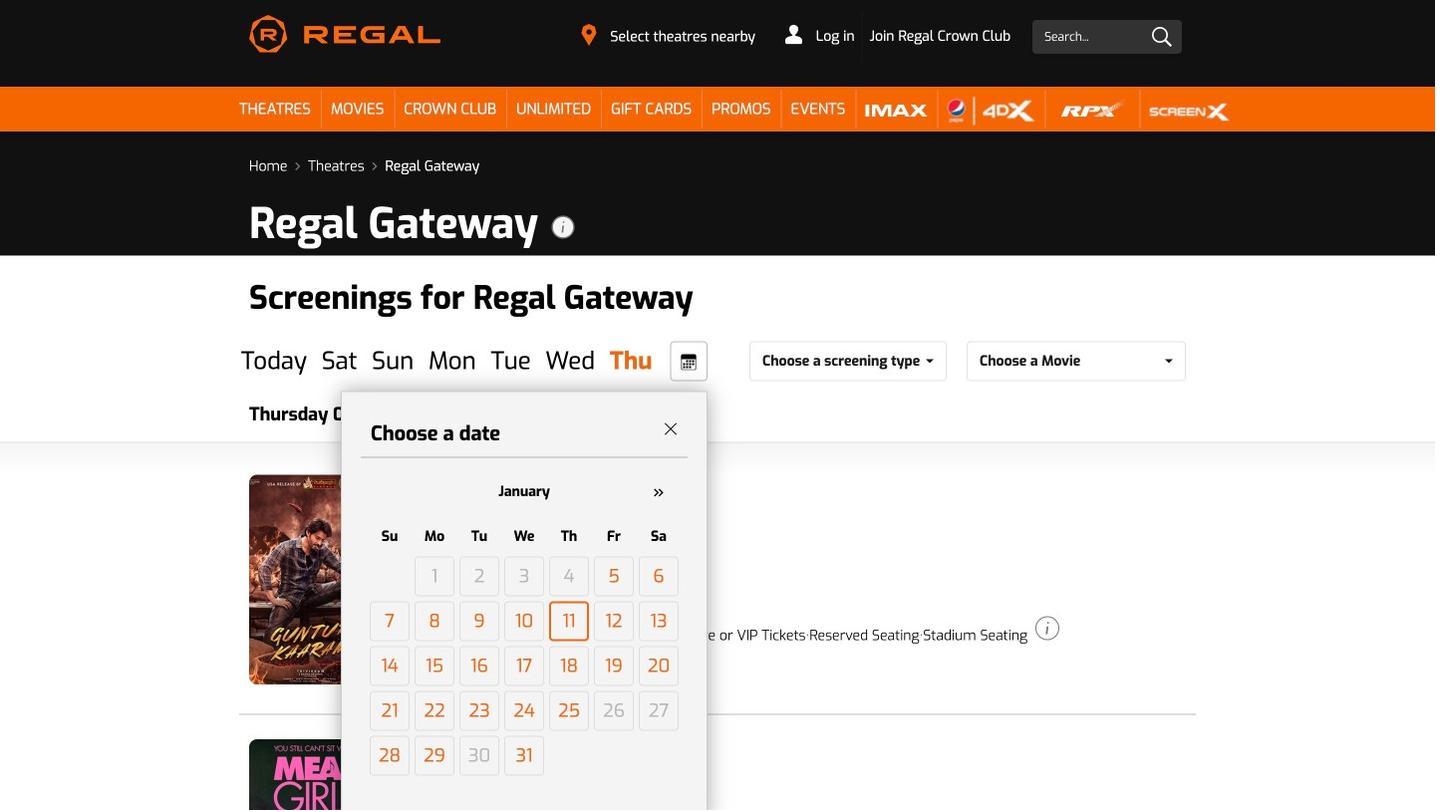 Task type: locate. For each thing, give the bounding box(es) containing it.
telugu element
[[533, 627, 576, 645]]

imax image
[[866, 95, 928, 125]]

pick a date image
[[681, 354, 697, 370]]

map marker icon image
[[582, 24, 597, 46]]

user icon image
[[786, 24, 802, 44]]

cinema info image
[[551, 215, 575, 239]]

rpx - regal premium experience image
[[1055, 95, 1130, 125]]

group
[[239, 342, 708, 810]]

regal image
[[249, 15, 441, 52]]

Search... text field
[[1033, 20, 1182, 54]]

screening type: 2d element
[[419, 537, 439, 558]]

screenx image
[[1150, 95, 1230, 125]]



Task type: describe. For each thing, give the bounding box(es) containing it.
some material may be inappropriate for children under 13. image
[[419, 772, 477, 787]]

showtime details image
[[1036, 617, 1060, 641]]

reserved-selected element
[[810, 627, 920, 645]]

no-pass-ss element
[[585, 627, 806, 645]]

pepsi 4dx logo image
[[948, 95, 1035, 125]]

stadium element
[[923, 627, 1028, 645]]

( element
[[419, 627, 423, 645]]

sub-titled element
[[423, 627, 530, 645]]

guntur kaaram (telugu) image
[[249, 475, 389, 685]]

) element
[[576, 627, 581, 645]]



Task type: vqa. For each thing, say whether or not it's contained in the screenshot.
map marker icon
yes



